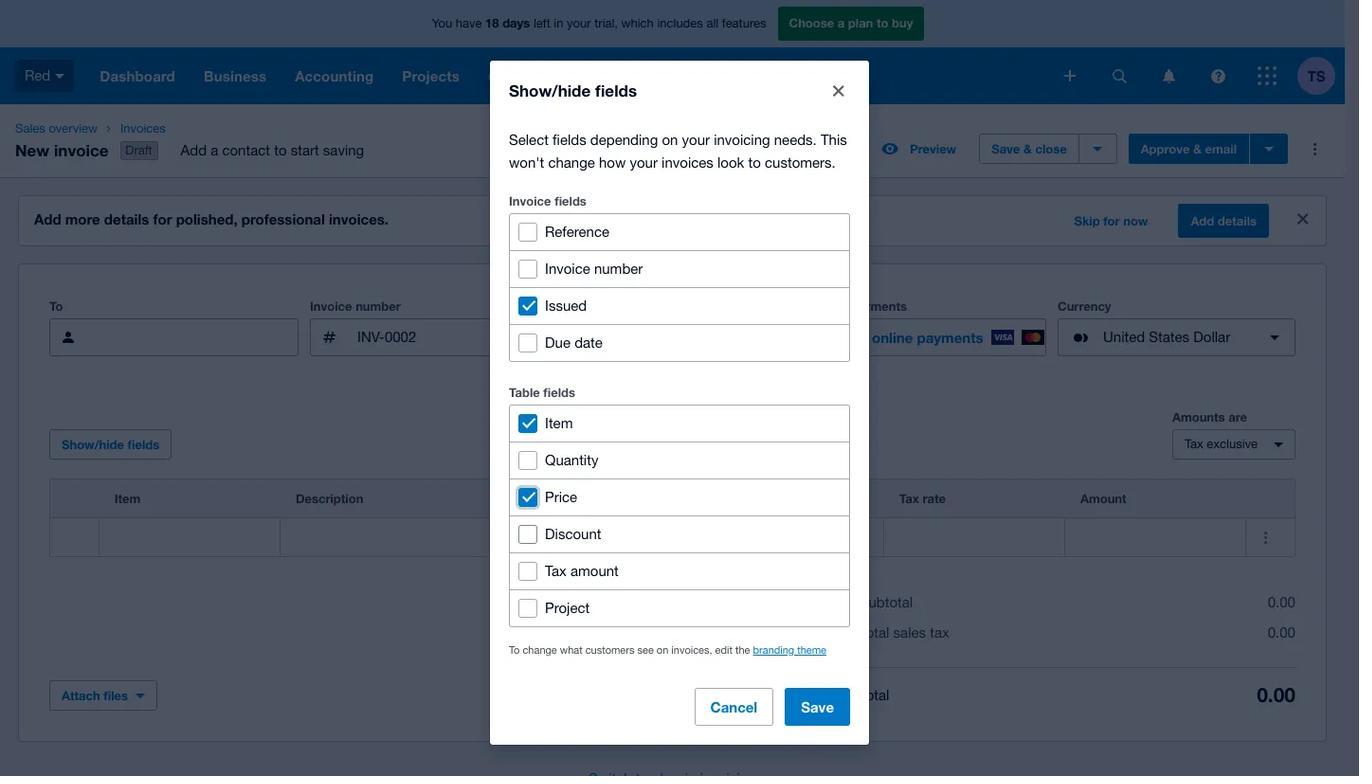 Task type: locate. For each thing, give the bounding box(es) containing it.
0 vertical spatial reference
[[545, 223, 610, 239]]

0 horizontal spatial to
[[274, 142, 287, 158]]

set up online payments button
[[809, 319, 1047, 357]]

add left contact
[[181, 142, 207, 158]]

Description text field
[[281, 520, 605, 556]]

online payments
[[809, 299, 907, 314]]

save down theme
[[801, 698, 834, 715]]

& left close
[[1024, 141, 1032, 157]]

0 vertical spatial invoice number
[[545, 260, 643, 276]]

choose a plan to buy
[[789, 15, 913, 31]]

sales
[[894, 625, 926, 641]]

item
[[545, 415, 573, 431], [114, 491, 141, 506]]

total right save button
[[860, 687, 890, 703]]

2 horizontal spatial to
[[877, 15, 889, 31]]

total for total
[[860, 687, 890, 703]]

tax left the rate
[[900, 491, 919, 506]]

to right look
[[749, 154, 761, 170]]

0 horizontal spatial invoice number
[[310, 299, 401, 314]]

2 horizontal spatial add
[[1191, 213, 1215, 229]]

amounts
[[1173, 410, 1226, 425]]

close
[[1036, 141, 1067, 157]]

2 vertical spatial your
[[630, 154, 658, 170]]

change inside select fields depending on your invoicing needs.  this won't change how your invoices look to customers.
[[548, 154, 595, 170]]

add right now
[[1191, 213, 1215, 229]]

on right the see
[[657, 644, 669, 656]]

new
[[15, 140, 49, 160]]

0 horizontal spatial item
[[114, 491, 141, 506]]

show/hide fields button
[[49, 430, 172, 460]]

invoices
[[120, 121, 166, 136]]

new invoice
[[15, 140, 109, 160]]

tax down amounts
[[1185, 437, 1204, 451]]

your up invoices
[[682, 131, 710, 147]]

tax for tax amount
[[545, 563, 567, 579]]

1 horizontal spatial a
[[838, 15, 845, 31]]

0 vertical spatial on
[[662, 131, 678, 147]]

dollar
[[1194, 329, 1231, 345]]

for left polished,
[[153, 211, 172, 228]]

0 vertical spatial tax
[[1185, 437, 1204, 451]]

saving
[[323, 142, 364, 158]]

2 vertical spatial invoice
[[310, 299, 352, 314]]

0 horizontal spatial to
[[49, 299, 63, 314]]

1 vertical spatial 0.00
[[1268, 625, 1296, 641]]

1 horizontal spatial invoice number
[[545, 260, 643, 276]]

& for email
[[1194, 141, 1202, 157]]

1 & from the left
[[1024, 141, 1032, 157]]

invoice down won't at the left top of the page
[[509, 193, 551, 208]]

add for add more details for polished, professional invoices.
[[34, 211, 61, 228]]

0 horizontal spatial show/hide fields
[[62, 437, 160, 452]]

item inside invoice line item list element
[[114, 491, 141, 506]]

1 horizontal spatial payments
[[917, 329, 984, 346]]

1 vertical spatial show/hide fields
[[62, 437, 160, 452]]

a left contact
[[211, 142, 218, 158]]

invoice
[[509, 193, 551, 208], [545, 260, 590, 276], [310, 299, 352, 314]]

add left more
[[34, 211, 61, 228]]

reference inside invoice fields group
[[545, 223, 610, 239]]

0 vertical spatial item
[[545, 415, 573, 431]]

subtotal
[[860, 595, 913, 611]]

add inside button
[[1191, 213, 1215, 229]]

Reference text field
[[605, 320, 796, 356]]

0 vertical spatial to
[[49, 299, 63, 314]]

ts button
[[1298, 47, 1345, 104]]

save
[[992, 141, 1020, 157], [801, 698, 834, 715]]

edit
[[715, 644, 733, 656]]

your down depending at the top left of the page
[[630, 154, 658, 170]]

to for to change what customers see on invoices, edit the branding theme
[[509, 644, 520, 656]]

features
[[722, 16, 767, 31]]

which
[[622, 16, 654, 31]]

svg image
[[1258, 66, 1277, 85], [1113, 69, 1127, 83], [1163, 69, 1175, 83], [1211, 69, 1225, 83], [1065, 70, 1076, 82], [55, 74, 65, 78]]

0 vertical spatial total
[[860, 625, 890, 641]]

number up invoice number element
[[356, 299, 401, 314]]

details inside button
[[1218, 213, 1257, 229]]

1 vertical spatial on
[[657, 644, 669, 656]]

tax inside table fields group
[[545, 563, 567, 579]]

reference up "date"
[[559, 299, 620, 314]]

invoice down invoices.
[[310, 299, 352, 314]]

1 vertical spatial to
[[509, 644, 520, 656]]

to for to
[[49, 299, 63, 314]]

0 vertical spatial change
[[548, 154, 595, 170]]

what
[[560, 644, 583, 656]]

for left now
[[1104, 213, 1120, 229]]

invoice number
[[545, 260, 643, 276], [310, 299, 401, 314]]

1 vertical spatial tax
[[900, 491, 919, 506]]

0.00
[[1268, 595, 1296, 611], [1268, 625, 1296, 641], [1257, 684, 1296, 707]]

have
[[456, 16, 482, 31]]

item down table fields
[[545, 415, 573, 431]]

customers.
[[765, 154, 836, 170]]

show/hide fields
[[509, 80, 637, 100], [62, 437, 160, 452]]

tax up project
[[545, 563, 567, 579]]

number down add more details for polished, professional invoices. status
[[594, 260, 643, 276]]

1 vertical spatial invoice
[[545, 260, 590, 276]]

invoices,
[[672, 644, 713, 656]]

1 horizontal spatial to
[[749, 154, 761, 170]]

0 vertical spatial your
[[567, 16, 591, 31]]

0 horizontal spatial a
[[211, 142, 218, 158]]

united states dollar button
[[1058, 319, 1296, 357]]

invoice number element
[[310, 319, 548, 357]]

invoicing
[[714, 131, 770, 147]]

how
[[599, 154, 626, 170]]

1 total from the top
[[860, 625, 890, 641]]

to
[[877, 15, 889, 31], [274, 142, 287, 158], [749, 154, 761, 170]]

to left buy
[[877, 15, 889, 31]]

0 horizontal spatial tax
[[545, 563, 567, 579]]

tax exclusive button
[[1173, 430, 1296, 460]]

2 vertical spatial 0.00
[[1257, 684, 1296, 707]]

details down 'email'
[[1218, 213, 1257, 229]]

add for add details
[[1191, 213, 1215, 229]]

contact
[[222, 142, 270, 158]]

plan
[[848, 15, 874, 31]]

total sales tax
[[860, 625, 950, 641]]

total down subtotal
[[860, 625, 890, 641]]

to left start on the left of page
[[274, 142, 287, 158]]

sales
[[15, 121, 45, 136]]

change left how at the left of page
[[548, 154, 595, 170]]

2 & from the left
[[1194, 141, 1202, 157]]

invoice number up invoice number element
[[310, 299, 401, 314]]

ts
[[1308, 67, 1326, 84]]

total for total sales tax
[[860, 625, 890, 641]]

invoices.
[[329, 211, 389, 228]]

fields inside 'button'
[[128, 437, 160, 452]]

payments right online
[[917, 329, 984, 346]]

invoice fields
[[509, 193, 587, 208]]

1 horizontal spatial to
[[509, 644, 520, 656]]

0 vertical spatial 0.00
[[1268, 595, 1296, 611]]

0 vertical spatial a
[[838, 15, 845, 31]]

currency
[[1058, 299, 1112, 314]]

invoice inside group
[[545, 260, 590, 276]]

0 horizontal spatial details
[[104, 211, 149, 228]]

0 horizontal spatial &
[[1024, 141, 1032, 157]]

1 horizontal spatial show/hide
[[509, 80, 591, 100]]

on up invoices
[[662, 131, 678, 147]]

0 horizontal spatial save
[[801, 698, 834, 715]]

1 horizontal spatial for
[[1104, 213, 1120, 229]]

save for save
[[801, 698, 834, 715]]

email
[[1206, 141, 1237, 157]]

1 vertical spatial payments
[[917, 329, 984, 346]]

& left 'email'
[[1194, 141, 1202, 157]]

approve & email button
[[1129, 134, 1250, 164]]

table fields group
[[509, 404, 850, 627]]

1 vertical spatial change
[[523, 644, 557, 656]]

0 vertical spatial show/hide fields
[[509, 80, 637, 100]]

to for plan
[[877, 15, 889, 31]]

payments up online
[[850, 299, 907, 314]]

attach files
[[62, 688, 128, 704]]

tax inside popup button
[[1185, 437, 1204, 451]]

approve & email
[[1141, 141, 1237, 157]]

you
[[432, 16, 452, 31]]

0.00 for subtotal
[[1268, 595, 1296, 611]]

save & close button
[[980, 134, 1080, 164]]

18
[[486, 15, 499, 31]]

to change what customers see on invoices, edit the branding theme
[[509, 644, 827, 656]]

depending
[[591, 131, 658, 147]]

1 vertical spatial your
[[682, 131, 710, 147]]

1 vertical spatial item
[[114, 491, 141, 506]]

1 vertical spatial number
[[356, 299, 401, 314]]

add details
[[1191, 213, 1257, 229]]

your inside "you have 18 days left in your trial, which includes all features"
[[567, 16, 591, 31]]

1 horizontal spatial &
[[1194, 141, 1202, 157]]

to
[[49, 299, 63, 314], [509, 644, 520, 656]]

preview
[[910, 141, 957, 157]]

files
[[104, 688, 128, 704]]

2 horizontal spatial tax
[[1185, 437, 1204, 451]]

change left what
[[523, 644, 557, 656]]

0 vertical spatial number
[[594, 260, 643, 276]]

add a contact to start saving
[[181, 142, 364, 158]]

1 vertical spatial total
[[860, 687, 890, 703]]

1 horizontal spatial add
[[181, 142, 207, 158]]

1 horizontal spatial details
[[1218, 213, 1257, 229]]

a inside ts banner
[[838, 15, 845, 31]]

Quantity field
[[606, 520, 702, 556]]

0 vertical spatial show/hide
[[509, 80, 591, 100]]

svg image inside the red popup button
[[55, 74, 65, 78]]

2 total from the top
[[860, 687, 890, 703]]

0 horizontal spatial your
[[567, 16, 591, 31]]

reference
[[545, 223, 610, 239], [559, 299, 620, 314]]

change
[[548, 154, 595, 170], [523, 644, 557, 656]]

to inside show/hide fields dialog
[[509, 644, 520, 656]]

invoice up issued
[[545, 260, 590, 276]]

0 horizontal spatial payments
[[850, 299, 907, 314]]

table fields
[[509, 384, 576, 400]]

to inside ts banner
[[877, 15, 889, 31]]

a left plan
[[838, 15, 845, 31]]

1 horizontal spatial item
[[545, 415, 573, 431]]

payments
[[850, 299, 907, 314], [917, 329, 984, 346]]

0 vertical spatial invoice
[[509, 193, 551, 208]]

show/hide fields dialog
[[490, 60, 869, 745]]

tax
[[930, 625, 950, 641]]

tax for tax rate
[[900, 491, 919, 506]]

1 horizontal spatial show/hide fields
[[509, 80, 637, 100]]

show/hide fields inside 'button'
[[62, 437, 160, 452]]

0 horizontal spatial show/hide
[[62, 437, 124, 452]]

1 horizontal spatial your
[[630, 154, 658, 170]]

to for contact
[[274, 142, 287, 158]]

0 vertical spatial save
[[992, 141, 1020, 157]]

approve
[[1141, 141, 1190, 157]]

a for contact
[[211, 142, 218, 158]]

1 vertical spatial a
[[211, 142, 218, 158]]

details right more
[[104, 211, 149, 228]]

attach files button
[[49, 681, 157, 711]]

tax rate
[[900, 491, 946, 506]]

invoice number up issued
[[545, 260, 643, 276]]

1 horizontal spatial save
[[992, 141, 1020, 157]]

0 horizontal spatial add
[[34, 211, 61, 228]]

your right in
[[567, 16, 591, 31]]

customers
[[586, 644, 635, 656]]

item down show/hide fields 'button' on the bottom of the page
[[114, 491, 141, 506]]

invoice line item list element
[[49, 479, 1296, 558]]

includes
[[657, 16, 703, 31]]

0 vertical spatial payments
[[850, 299, 907, 314]]

1 horizontal spatial tax
[[900, 491, 919, 506]]

now
[[1124, 213, 1149, 229]]

show/hide
[[509, 80, 591, 100], [62, 437, 124, 452]]

1 vertical spatial show/hide
[[62, 437, 124, 452]]

1 horizontal spatial number
[[594, 260, 643, 276]]

1 vertical spatial reference
[[559, 299, 620, 314]]

save inside show/hide fields dialog
[[801, 698, 834, 715]]

reference down invoice fields
[[545, 223, 610, 239]]

tax inside invoice line item list element
[[900, 491, 919, 506]]

2 vertical spatial tax
[[545, 563, 567, 579]]

save left close
[[992, 141, 1020, 157]]

close image
[[820, 72, 858, 110]]

&
[[1024, 141, 1032, 157], [1194, 141, 1202, 157]]

1 vertical spatial save
[[801, 698, 834, 715]]

& for close
[[1024, 141, 1032, 157]]

show/hide inside dialog
[[509, 80, 591, 100]]



Task type: vqa. For each thing, say whether or not it's contained in the screenshot.
right svg image
yes



Task type: describe. For each thing, give the bounding box(es) containing it.
for inside button
[[1104, 213, 1120, 229]]

item inside table fields group
[[545, 415, 573, 431]]

days
[[503, 15, 530, 31]]

0 horizontal spatial number
[[356, 299, 401, 314]]

invoices
[[662, 154, 714, 170]]

discount
[[545, 526, 602, 542]]

up
[[851, 329, 868, 346]]

all
[[707, 16, 719, 31]]

select fields depending on your invoicing needs.  this won't change how your invoices look to customers.
[[509, 131, 847, 170]]

ts banner
[[0, 0, 1345, 104]]

0 horizontal spatial for
[[153, 211, 172, 228]]

red button
[[0, 47, 86, 104]]

polished,
[[176, 211, 238, 228]]

buy
[[892, 15, 913, 31]]

on inside select fields depending on your invoicing needs.  this won't change how your invoices look to customers.
[[662, 131, 678, 147]]

exclusive
[[1207, 437, 1258, 451]]

add more details for polished, professional invoices. status
[[19, 196, 1326, 246]]

invoice for reference
[[310, 299, 352, 314]]

you have 18 days left in your trial, which includes all features
[[432, 15, 767, 31]]

draft
[[125, 143, 152, 158]]

online
[[872, 329, 913, 346]]

tax amount
[[545, 563, 619, 579]]

online
[[809, 299, 846, 314]]

Invoice number text field
[[356, 320, 547, 356]]

choose
[[789, 15, 834, 31]]

to inside select fields depending on your invoicing needs.  this won't change how your invoices look to customers.
[[749, 154, 761, 170]]

branding
[[753, 644, 795, 656]]

invoice fields group
[[509, 213, 850, 362]]

due date
[[545, 334, 603, 350]]

more
[[65, 211, 100, 228]]

invoice for table fields
[[509, 193, 551, 208]]

a for plan
[[838, 15, 845, 31]]

see
[[638, 644, 654, 656]]

amount
[[1081, 491, 1127, 506]]

set
[[825, 329, 847, 346]]

attach
[[62, 688, 100, 704]]

sales overview
[[15, 121, 98, 136]]

the
[[736, 644, 750, 656]]

branding theme link
[[753, 644, 827, 656]]

add more details for polished, professional invoices.
[[34, 211, 389, 228]]

description
[[296, 491, 363, 506]]

needs.
[[774, 131, 817, 147]]

Amount field
[[1066, 520, 1246, 556]]

won't
[[509, 154, 544, 170]]

add for add a contact to start saving
[[181, 142, 207, 158]]

start
[[291, 142, 319, 158]]

To text field
[[95, 320, 298, 356]]

contact element
[[49, 319, 299, 357]]

united states dollar
[[1104, 329, 1231, 345]]

left
[[534, 16, 551, 31]]

2 horizontal spatial your
[[682, 131, 710, 147]]

red
[[25, 67, 50, 83]]

due
[[545, 334, 571, 350]]

show/hide fields inside dialog
[[509, 80, 637, 100]]

cancel button
[[695, 688, 774, 726]]

sales overview link
[[8, 119, 105, 138]]

save for save & close
[[992, 141, 1020, 157]]

united
[[1104, 329, 1145, 345]]

select
[[509, 131, 549, 147]]

quantity
[[545, 452, 599, 468]]

skip for now
[[1075, 213, 1149, 229]]

skip
[[1075, 213, 1100, 229]]

preview button
[[870, 134, 968, 164]]

amount
[[571, 563, 619, 579]]

table
[[509, 384, 540, 400]]

0.00 for total sales tax
[[1268, 625, 1296, 641]]

professional
[[242, 211, 325, 228]]

number inside invoice fields group
[[594, 260, 643, 276]]

invoice number inside invoice fields group
[[545, 260, 643, 276]]

tax for tax exclusive
[[1185, 437, 1204, 451]]

tax exclusive
[[1185, 437, 1258, 451]]

1 vertical spatial invoice number
[[310, 299, 401, 314]]

look
[[718, 154, 745, 170]]

states
[[1149, 329, 1190, 345]]

save & close
[[992, 141, 1067, 157]]

overview
[[49, 121, 98, 136]]

project
[[545, 600, 590, 616]]

rate
[[923, 491, 946, 506]]

date
[[575, 334, 603, 350]]

invoices link
[[113, 119, 379, 138]]

cancel
[[711, 698, 758, 715]]

fields inside select fields depending on your invoicing needs.  this won't change how your invoices look to customers.
[[553, 131, 587, 147]]

issued
[[545, 297, 587, 313]]

theme
[[798, 644, 827, 656]]

trial,
[[595, 16, 618, 31]]

set up online payments
[[825, 329, 984, 346]]

payments inside popup button
[[917, 329, 984, 346]]

in
[[554, 16, 564, 31]]

show/hide inside 'button'
[[62, 437, 124, 452]]

are
[[1229, 410, 1248, 425]]

skip for now button
[[1063, 206, 1160, 236]]



